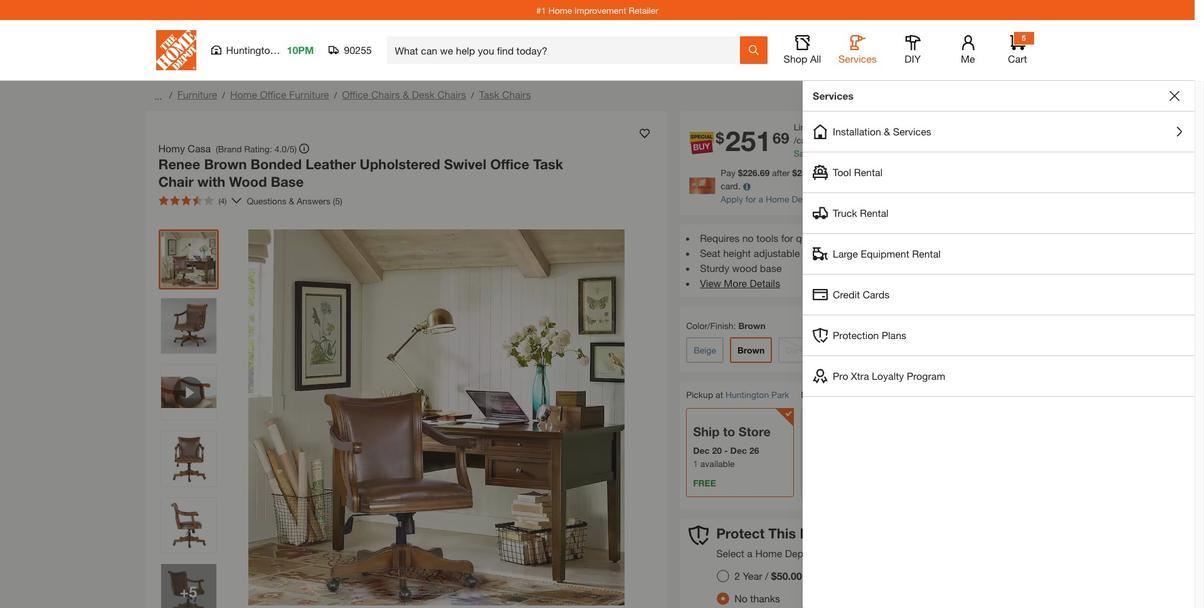 Task type: vqa. For each thing, say whether or not it's contained in the screenshot.
Step inside Learn step-by-step how to create this festive string art activity with your little ones.
no



Task type: describe. For each thing, give the bounding box(es) containing it.
task inside ... / furniture / home office furniture / office chairs & desk chairs / task chairs
[[479, 88, 500, 100]]

2 year / $50.00
[[735, 571, 802, 582]]

depot inside protect this item select a home depot protection plan by allstate for:
[[785, 548, 813, 560]]

and
[[824, 232, 841, 244]]

rental for tool rental
[[854, 166, 883, 178]]

limit
[[794, 122, 813, 132]]

0 vertical spatial park
[[279, 44, 299, 56]]

-
[[725, 445, 728, 456]]

(brand
[[216, 143, 242, 154]]

adjustable
[[754, 247, 800, 259]]

1 dec from the left
[[693, 445, 710, 456]]

qualifying
[[869, 168, 906, 178]]

xtra
[[851, 370, 869, 382]]

2
[[735, 571, 740, 582]]

homy
[[158, 142, 185, 154]]

protection plans link
[[803, 316, 1195, 356]]

view more details link
[[700, 277, 781, 289]]

year
[[743, 571, 763, 582]]

$ 251 69
[[716, 125, 790, 158]]

pay
[[721, 168, 736, 178]]

home right the #1
[[549, 5, 572, 15]]

limit 20 per order /carton $ 411 . 94 save $ 160 . 25 ( 39 %)
[[794, 122, 873, 159]]

order
[[843, 122, 864, 132]]

rental for truck rental
[[860, 207, 889, 219]]

$ right the pay
[[738, 168, 743, 178]]

90255 inside delivering to 90255
[[853, 390, 877, 401]]

to for store
[[723, 425, 735, 439]]

credit cards
[[833, 289, 890, 301]]

0 vertical spatial depot
[[792, 194, 816, 205]]

this
[[769, 526, 796, 542]]

0 horizontal spatial .
[[836, 148, 838, 159]]

available
[[701, 459, 735, 469]]

more
[[724, 277, 747, 289]]

protection inside protect this item select a home depot protection plan by allstate for:
[[816, 548, 862, 560]]

cart
[[1008, 53, 1028, 65]]

diy
[[905, 53, 921, 65]]

#1 home improvement retailer
[[537, 5, 659, 15]]

swivel
[[444, 156, 487, 173]]

equipment
[[861, 248, 910, 260]]

shop
[[784, 53, 808, 65]]

select
[[717, 548, 745, 560]]

tools
[[757, 232, 779, 244]]

me button
[[948, 35, 989, 65]]

apply
[[721, 194, 743, 205]]

What can we help you find today? search field
[[395, 37, 739, 63]]

at
[[716, 390, 723, 400]]

apply for a home depot consumer card link
[[721, 194, 881, 205]]

25 inside limit 20 per order /carton $ 411 . 94 save $ 160 . 25 ( 39 %)
[[838, 148, 848, 159]]

loyalty
[[872, 370, 904, 382]]

furniture link
[[177, 88, 217, 100]]

huntington park button
[[726, 390, 790, 400]]

plan
[[864, 548, 884, 560]]

69
[[773, 129, 790, 147]]

:
[[734, 321, 736, 331]]

2 dec from the left
[[731, 445, 747, 456]]

10pm
[[287, 44, 314, 56]]

apply now image
[[690, 178, 721, 194]]

... button
[[152, 87, 164, 105]]

thanks
[[751, 593, 781, 605]]

pro xtra loyalty program
[[833, 370, 946, 382]]

requires
[[700, 232, 740, 244]]

questions & answers (5)
[[247, 195, 343, 206]]

1 vertical spatial brown
[[739, 321, 766, 331]]

2 furniture from the left
[[289, 88, 329, 100]]

tool
[[833, 166, 852, 178]]

store
[[739, 425, 771, 439]]

task chairs link
[[479, 88, 531, 100]]

ship to store dec 20 - dec 26 1 available
[[693, 425, 771, 469]]

with
[[198, 173, 225, 190]]

installation & services button
[[803, 112, 1195, 152]]

no thanks
[[735, 593, 781, 605]]

(4) link
[[153, 191, 242, 211]]

1 horizontal spatial office
[[342, 88, 369, 100]]

1 furniture from the left
[[177, 88, 217, 100]]

$50.00
[[772, 571, 802, 582]]

color/finish
[[687, 321, 734, 331]]

brown homy casa task chairs renee c3.2 image
[[161, 432, 216, 487]]

height
[[724, 247, 751, 259]]

card.
[[721, 181, 741, 191]]

office inside renee brown bonded leather upholstered swivel office task chair with wood base
[[490, 156, 530, 173]]

90255 inside 90255 button
[[344, 44, 372, 56]]

plans
[[882, 329, 907, 341]]

rental inside large equipment rental link
[[913, 248, 941, 260]]

& for questions & answers (5)
[[289, 195, 295, 206]]

installation
[[833, 125, 882, 137]]

opening
[[970, 168, 1002, 178]]

program
[[907, 370, 946, 382]]

desk
[[412, 88, 435, 100]]

beige button
[[687, 338, 724, 363]]

office chairs & desk chairs link
[[342, 88, 466, 100]]

answers
[[297, 195, 331, 206]]

226.69
[[743, 168, 770, 178]]

apply for a home depot consumer card
[[721, 194, 881, 205]]

(4) button
[[153, 191, 232, 211]]

bonded
[[251, 156, 302, 173]]

90255 button
[[329, 44, 372, 56]]

pay $ 226.69 after $ 25 off
[[721, 168, 827, 178]]

0 horizontal spatial office
[[260, 88, 286, 100]]

3 chairs from the left
[[502, 88, 531, 100]]

menu containing installation & services
[[803, 112, 1195, 397]]

renee brown bonded leather upholstered swivel office task chair with wood base
[[158, 156, 564, 190]]

installation & services
[[833, 125, 932, 137]]

task inside renee brown bonded leather upholstered swivel office task chair with wood base
[[533, 156, 564, 173]]

delivering to 90255
[[801, 390, 877, 401]]

cart 5
[[1008, 33, 1028, 65]]

a inside protect this item select a home depot protection plan by allstate for:
[[747, 548, 753, 560]]



Task type: locate. For each thing, give the bounding box(es) containing it.
2 chairs from the left
[[438, 88, 466, 100]]

0 vertical spatial &
[[403, 88, 409, 100]]

1 vertical spatial task
[[533, 156, 564, 173]]

large
[[833, 248, 858, 260]]

$ right save
[[816, 148, 821, 159]]

0 horizontal spatial furniture
[[177, 88, 217, 100]]

by
[[887, 548, 898, 560]]

huntington
[[226, 44, 276, 56], [726, 390, 769, 400]]

assembly
[[867, 232, 910, 244]]

1 horizontal spatial a
[[759, 194, 764, 205]]

1 horizontal spatial for
[[782, 232, 794, 244]]

1 vertical spatial rental
[[860, 207, 889, 219]]

a down 226.69 at the top right
[[759, 194, 764, 205]]

for:
[[937, 548, 951, 560]]

1 vertical spatial 20
[[712, 445, 722, 456]]

brown right :
[[739, 321, 766, 331]]

0 vertical spatial protection
[[833, 329, 879, 341]]

2 vertical spatial a
[[747, 548, 753, 560]]

2 vertical spatial &
[[289, 195, 295, 206]]

0 vertical spatial 25
[[838, 148, 848, 159]]

1 horizontal spatial task
[[533, 156, 564, 173]]

2 vertical spatial services
[[893, 125, 932, 137]]

1 vertical spatial park
[[772, 390, 790, 400]]

brown homy casa task chairs renee 1f.4 image
[[161, 565, 216, 609]]

wood
[[229, 173, 267, 190]]

1 horizontal spatial 90255
[[853, 390, 877, 401]]

1
[[693, 459, 698, 469]]

0 vertical spatial services
[[839, 53, 877, 65]]

/ right furniture link
[[222, 90, 225, 100]]

0 vertical spatial a
[[1004, 168, 1009, 178]]

0 vertical spatial huntington
[[226, 44, 276, 56]]

1 vertical spatial a
[[759, 194, 764, 205]]

leather
[[306, 156, 356, 173]]

brown homy casa task chairs renee e1.1 image
[[161, 299, 216, 354]]

2 vertical spatial brown
[[738, 345, 765, 356]]

$
[[716, 129, 724, 147], [825, 135, 829, 146], [816, 148, 821, 159], [738, 168, 743, 178], [793, 168, 798, 178]]

0 horizontal spatial for
[[746, 194, 756, 205]]

for down info image
[[746, 194, 756, 205]]

dec up 1
[[693, 445, 710, 456]]

total
[[849, 168, 866, 178]]

diy button
[[893, 35, 933, 65]]

services button
[[838, 35, 878, 65]]

huntington park
[[226, 44, 299, 56]]

rental down card
[[860, 207, 889, 219]]

brown down color/finish : brown
[[738, 345, 765, 356]]

0 horizontal spatial 20
[[712, 445, 722, 456]]

rental inside truck rental link
[[860, 207, 889, 219]]

1 vertical spatial &
[[884, 125, 891, 137]]

home inside ... / furniture / home office furniture / office chairs & desk chairs / task chairs
[[230, 88, 257, 100]]

& inside ... / furniture / home office furniture / office chairs & desk chairs / task chairs
[[403, 88, 409, 100]]

services right "all" on the top of page
[[839, 53, 877, 65]]

1 vertical spatial for
[[782, 232, 794, 244]]

3.5 stars image
[[158, 196, 214, 206]]

0 horizontal spatial dec
[[693, 445, 710, 456]]

feedback link image
[[1188, 212, 1205, 280]]

/ down 90255 button
[[334, 90, 337, 100]]

protection down "item"
[[816, 548, 862, 560]]

0 vertical spatial task
[[479, 88, 500, 100]]

home
[[549, 5, 572, 15], [230, 88, 257, 100], [766, 194, 790, 205], [756, 548, 783, 560]]

90255 down xtra
[[853, 390, 877, 401]]

$ right after
[[793, 168, 798, 178]]

1 vertical spatial services
[[813, 90, 854, 102]]

/ left task chairs "link"
[[471, 90, 474, 100]]

improvement
[[575, 5, 627, 15]]

4.0
[[275, 143, 287, 154]]

to inside delivering to 90255
[[842, 390, 850, 400]]

brown inside button
[[738, 345, 765, 356]]

quick
[[796, 232, 821, 244]]

protection
[[833, 329, 879, 341], [816, 548, 862, 560]]

brown inside renee brown bonded leather upholstered swivel office task chair with wood base
[[204, 156, 247, 173]]

to for 90255
[[842, 390, 850, 400]]

1 vertical spatial huntington
[[726, 390, 769, 400]]

0 horizontal spatial 90255
[[344, 44, 372, 56]]

brown
[[204, 156, 247, 173], [739, 321, 766, 331], [738, 345, 765, 356]]

a left new
[[1004, 168, 1009, 178]]

0 vertical spatial for
[[746, 194, 756, 205]]

39
[[853, 148, 862, 159]]

shop all button
[[783, 35, 823, 65]]

1 vertical spatial protection
[[816, 548, 862, 560]]

1 vertical spatial 90255
[[853, 390, 877, 401]]

brown homy casa task chairs renee 4f.3 image
[[161, 498, 216, 553]]

park up home office furniture link
[[279, 44, 299, 56]]

0 horizontal spatial 25
[[798, 168, 807, 178]]

allstate
[[901, 548, 934, 560]]

pro xtra loyalty program link
[[803, 356, 1195, 397]]

protection left plans
[[833, 329, 879, 341]]

base
[[271, 173, 304, 190]]

home inside protect this item select a home depot protection plan by allstate for:
[[756, 548, 783, 560]]

0 horizontal spatial &
[[289, 195, 295, 206]]

huntington right at
[[726, 390, 769, 400]]

office
[[260, 88, 286, 100], [342, 88, 369, 100], [490, 156, 530, 173]]

tool rental
[[833, 166, 883, 178]]

rental down %)
[[854, 166, 883, 178]]

1 horizontal spatial furniture
[[289, 88, 329, 100]]

new
[[1011, 168, 1028, 178]]

protection plans
[[833, 329, 907, 341]]

25 left off
[[798, 168, 807, 178]]

20 inside ship to store dec 20 - dec 26 1 available
[[712, 445, 722, 456]]

services up purchase
[[893, 125, 932, 137]]

& left desk
[[403, 88, 409, 100]]

office down 'huntington park'
[[260, 88, 286, 100]]

brown homy casa task chairs renee 64.0 image
[[161, 232, 216, 287]]

easy
[[843, 232, 864, 244]]

depot down off
[[792, 194, 816, 205]]

delivering
[[801, 390, 840, 400]]

/ right ...
[[169, 90, 172, 100]]

&
[[403, 88, 409, 100], [884, 125, 891, 137], [289, 195, 295, 206]]

chairs
[[371, 88, 400, 100], [438, 88, 466, 100], [502, 88, 531, 100]]

& down base
[[289, 195, 295, 206]]

rental right equipment
[[913, 248, 941, 260]]

6316524675112 image
[[161, 365, 216, 420]]

0 vertical spatial 20
[[816, 122, 825, 132]]

park left delivering
[[772, 390, 790, 400]]

1 vertical spatial to
[[723, 425, 735, 439]]

1 vertical spatial 25
[[798, 168, 807, 178]]

a inside your total qualifying purchase upon opening a new card.
[[1004, 168, 1009, 178]]

/ right year
[[766, 571, 769, 582]]

info image
[[743, 183, 751, 191]]

per
[[828, 122, 841, 132]]

menu
[[803, 112, 1195, 397]]

to inside ship to store dec 20 - dec 26 1 available
[[723, 425, 735, 439]]

0 horizontal spatial huntington
[[226, 44, 276, 56]]

save
[[794, 148, 814, 159]]

color/finish : brown
[[687, 321, 766, 331]]

0 vertical spatial brown
[[204, 156, 247, 173]]

off
[[810, 168, 827, 178]]

no
[[735, 593, 748, 605]]

1 vertical spatial .
[[836, 148, 838, 159]]

90255 up ... / furniture / home office furniture / office chairs & desk chairs / task chairs
[[344, 44, 372, 56]]

0 vertical spatial 90255
[[344, 44, 372, 56]]

huntington left 10pm
[[226, 44, 276, 56]]

.
[[844, 135, 847, 146], [836, 148, 838, 159]]

rating:
[[244, 143, 272, 154]]

services inside button
[[839, 53, 877, 65]]

1 horizontal spatial park
[[772, 390, 790, 400]]

office right swivel
[[490, 156, 530, 173]]

2 horizontal spatial a
[[1004, 168, 1009, 178]]

(brand rating: 4.0 /5)
[[216, 143, 297, 154]]

for up adjustable
[[782, 232, 794, 244]]

for
[[746, 194, 756, 205], [782, 232, 794, 244]]

a right select
[[747, 548, 753, 560]]

services up per
[[813, 90, 854, 102]]

1 horizontal spatial .
[[844, 135, 847, 146]]

rental inside tool rental link
[[854, 166, 883, 178]]

purchase
[[909, 168, 945, 178]]

credit cards link
[[803, 275, 1195, 315]]

1 horizontal spatial chairs
[[438, 88, 466, 100]]

home up 2 year / $50.00
[[756, 548, 783, 560]]

0 vertical spatial rental
[[854, 166, 883, 178]]

$ inside '$ 251 69'
[[716, 129, 724, 147]]

retailer
[[629, 5, 659, 15]]

homy casa link
[[158, 141, 216, 156]]

drawer close image
[[1170, 91, 1180, 101]]

option group containing 2 year /
[[712, 566, 812, 609]]

credit
[[833, 289, 860, 301]]

$ up 160
[[825, 135, 829, 146]]

0 horizontal spatial a
[[747, 548, 753, 560]]

20 inside limit 20 per order /carton $ 411 . 94 save $ 160 . 25 ( 39 %)
[[816, 122, 825, 132]]

option group
[[712, 566, 812, 609]]

your
[[829, 168, 847, 178]]

1 horizontal spatial 25
[[838, 148, 848, 159]]

/5)
[[287, 143, 297, 154]]

upholstered
[[360, 156, 440, 173]]

to up '-'
[[723, 425, 735, 439]]

160
[[821, 148, 836, 159]]

0 horizontal spatial park
[[279, 44, 299, 56]]

0 vertical spatial to
[[842, 390, 850, 400]]

25 left (
[[838, 148, 848, 159]]

home right furniture link
[[230, 88, 257, 100]]

20 left '-'
[[712, 445, 722, 456]]

furniture down 10pm
[[289, 88, 329, 100]]

0 horizontal spatial task
[[479, 88, 500, 100]]

1 vertical spatial depot
[[785, 548, 813, 560]]

depot down "item"
[[785, 548, 813, 560]]

(5)
[[333, 195, 343, 206]]

consumer
[[818, 194, 859, 205]]

20
[[816, 122, 825, 132], [712, 445, 722, 456]]

0 horizontal spatial chairs
[[371, 88, 400, 100]]

411
[[829, 135, 844, 146]]

to
[[842, 390, 850, 400], [723, 425, 735, 439]]

questions
[[247, 195, 287, 206]]

office down 90255 button
[[342, 88, 369, 100]]

home down after
[[766, 194, 790, 205]]

2 vertical spatial rental
[[913, 248, 941, 260]]

homy casa
[[158, 142, 211, 154]]

no
[[743, 232, 754, 244]]

seat
[[700, 247, 721, 259]]

a
[[1004, 168, 1009, 178], [759, 194, 764, 205], [747, 548, 753, 560]]

94
[[847, 135, 856, 146]]

0 horizontal spatial to
[[723, 425, 735, 439]]

1 chairs from the left
[[371, 88, 400, 100]]

pickup at huntington park
[[687, 390, 790, 400]]

brown button
[[730, 338, 773, 363]]

to left 90255 link
[[842, 390, 850, 400]]

$ left '251'
[[716, 129, 724, 147]]

1 horizontal spatial dec
[[731, 445, 747, 456]]

1 horizontal spatial to
[[842, 390, 850, 400]]

& for installation & services
[[884, 125, 891, 137]]

large equipment rental
[[833, 248, 941, 260]]

2 horizontal spatial office
[[490, 156, 530, 173]]

1 horizontal spatial &
[[403, 88, 409, 100]]

the home depot logo image
[[156, 30, 196, 70]]

upon
[[948, 168, 968, 178]]

brown down (brand
[[204, 156, 247, 173]]

for inside "requires no tools for quick and easy assembly seat height adjustable sturdy wood base view more details"
[[782, 232, 794, 244]]

your total qualifying purchase upon opening a new card.
[[721, 168, 1028, 191]]

dec right '-'
[[731, 445, 747, 456]]

& inside 'button'
[[884, 125, 891, 137]]

0 vertical spatial .
[[844, 135, 847, 146]]

services inside 'button'
[[893, 125, 932, 137]]

2 horizontal spatial chairs
[[502, 88, 531, 100]]

& right installation
[[884, 125, 891, 137]]

2 horizontal spatial &
[[884, 125, 891, 137]]

requires no tools for quick and easy assembly seat height adjustable sturdy wood base view more details
[[700, 232, 910, 289]]

truck rental link
[[803, 193, 1195, 233]]

1 horizontal spatial 20
[[816, 122, 825, 132]]

251
[[726, 125, 772, 158]]

furniture right ... button
[[177, 88, 217, 100]]

%)
[[862, 148, 873, 159]]

pickup
[[687, 390, 714, 400]]

1 horizontal spatial huntington
[[726, 390, 769, 400]]

/carton
[[794, 135, 822, 146]]

20 left per
[[816, 122, 825, 132]]



